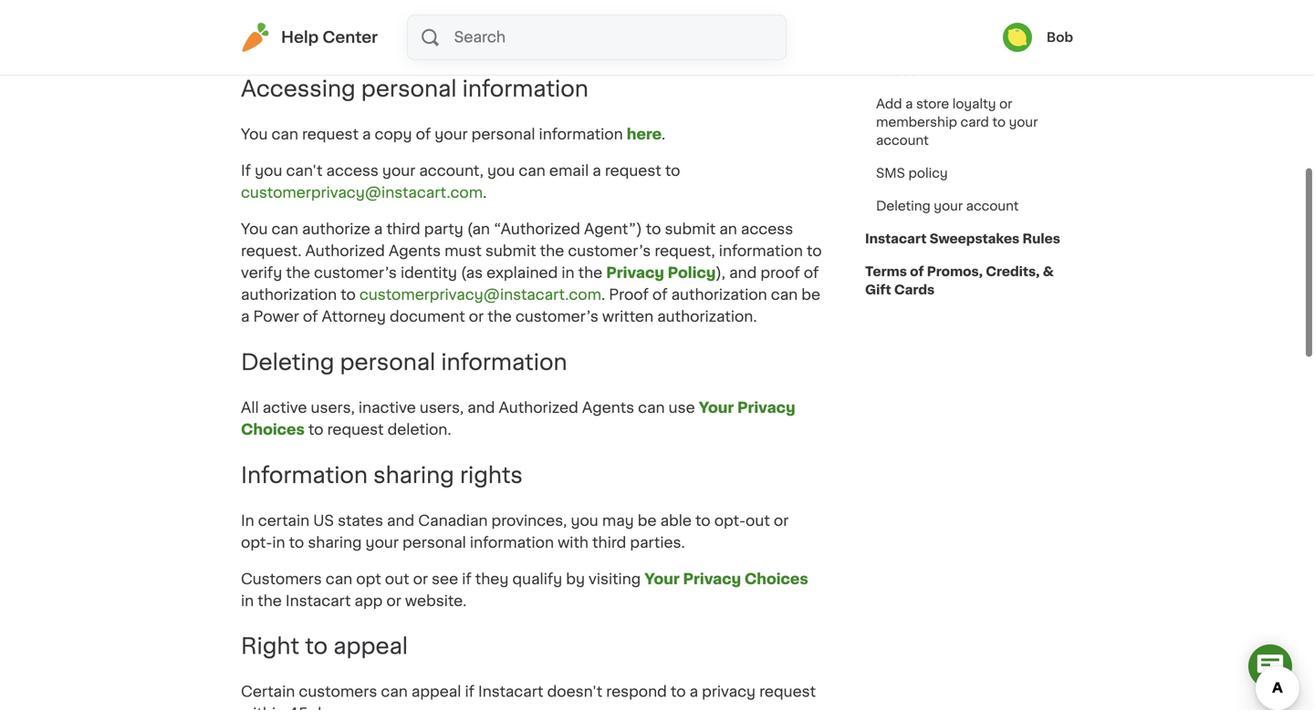 Task type: locate. For each thing, give the bounding box(es) containing it.
authorization down ),
[[671, 288, 767, 303]]

you for you can authorize a third party (an "authorized agent") to submit an access request.
[[241, 222, 268, 237]]

2 authorization from the left
[[671, 288, 767, 303]]

1 vertical spatial your privacy choices link
[[645, 573, 808, 587]]

1 horizontal spatial access
[[741, 222, 793, 237]]

accessing personal information
[[241, 78, 589, 100]]

submit inside you can authorize a third party (an "authorized agent") to submit an access request.
[[665, 222, 716, 237]]

out right opt
[[385, 573, 409, 587]]

0 horizontal spatial deleting
[[241, 352, 334, 374]]

0 vertical spatial appeal
[[333, 636, 408, 658]]

1 vertical spatial deleting
[[241, 352, 334, 374]]

request
[[302, 127, 359, 142], [605, 164, 661, 179], [327, 423, 384, 438], [759, 686, 816, 700]]

a right authorize
[[374, 222, 383, 237]]

and right ),
[[729, 266, 757, 281]]

a left privacy
[[690, 686, 698, 700]]

access
[[998, 47, 1044, 59], [326, 164, 379, 179], [741, 222, 793, 237]]

deleting for deleting personal information
[[241, 352, 334, 374]]

authorization inside the ), and proof of authorization to
[[241, 288, 337, 303]]

to request deletion.
[[305, 423, 451, 438]]

authorized up rights
[[499, 401, 578, 416]]

customerprivacy@instacart.com link down (as
[[360, 288, 601, 303]]

a inside add a store loyalty or membership card to your account
[[905, 98, 913, 110]]

section(s)
[[356, 36, 430, 51]]

your down copy
[[382, 164, 416, 179]]

1 authorization from the left
[[241, 288, 337, 303]]

customerprivacy@instacart.com link up authorize
[[241, 186, 483, 200]]

account for your
[[966, 200, 1019, 213]]

access inside if you can't access your account, you can email a request to customerprivacy@instacart.com .
[[326, 164, 379, 179]]

1 horizontal spatial sharing
[[373, 465, 454, 487]]

if inside certain customers can appeal if instacart doesn't respond to a privacy request within 45 days.
[[465, 686, 475, 700]]

or
[[466, 14, 481, 29], [999, 98, 1013, 110], [469, 310, 484, 325], [774, 514, 789, 529], [413, 573, 428, 587], [386, 594, 401, 609]]

a right email
[[593, 164, 601, 179]]

you right account,
[[487, 164, 515, 179]]

add a store loyalty or membership card to your account link
[[865, 88, 1073, 157]]

your right use
[[699, 401, 734, 416]]

privacy policy link
[[606, 266, 716, 281]]

agents up identity
[[389, 244, 441, 259]]

1 vertical spatial if
[[465, 686, 475, 700]]

deletion.
[[387, 423, 451, 438]]

be
[[802, 288, 821, 303], [638, 514, 657, 529]]

1 vertical spatial appeal
[[412, 686, 461, 700]]

membership
[[605, 14, 703, 29], [876, 116, 957, 129]]

the down customers
[[258, 594, 282, 609]]

personal up account,
[[472, 127, 535, 142]]

1 horizontal spatial out
[[746, 514, 770, 529]]

customer's down agent")
[[568, 244, 651, 259]]

your down parties.
[[645, 573, 680, 587]]

account settings or your instacart+ membership
[[328, 14, 703, 29]]

can inside customers can opt out or see if they qualify by visiting your privacy choices in the instacart app or website.
[[326, 573, 352, 587]]

or inside in certain us states and canadian provinces, you may be able to opt-out or opt-in to sharing your personal information with third parties.
[[774, 514, 789, 529]]

and right states
[[387, 514, 415, 529]]

personal down canadian
[[402, 536, 466, 551]]

1 horizontal spatial your
[[645, 573, 680, 587]]

customer's up "attorney"
[[314, 266, 397, 281]]

right to appeal
[[241, 636, 408, 658]]

1 vertical spatial .
[[483, 186, 487, 200]]

in down the certain on the left bottom of page
[[272, 536, 285, 551]]

in inside customers can opt out or see if they qualify by visiting your privacy choices in the instacart app or website.
[[241, 594, 254, 609]]

with
[[558, 536, 589, 551]]

0 vertical spatial membership
[[605, 14, 703, 29]]

1 vertical spatial instacart
[[286, 594, 351, 609]]

customerprivacy@instacart.com up authorize
[[241, 186, 483, 200]]

account inside add a store loyalty or membership card to your account
[[876, 134, 929, 147]]

account up sweepstakes
[[966, 200, 1019, 213]]

customerprivacy@instacart.com
[[241, 186, 483, 200], [360, 288, 601, 303]]

website.
[[405, 594, 467, 609]]

2 horizontal spatial your
[[699, 401, 734, 416]]

able
[[660, 514, 692, 529]]

privacy up proof
[[606, 266, 664, 281]]

settings
[[397, 14, 462, 29]]

of inside terms of promos, credits, & gift cards
[[910, 266, 924, 278]]

privacy inside your privacy choices
[[737, 401, 795, 416]]

request down here link at top
[[605, 164, 661, 179]]

can up request. at the top left of the page
[[272, 222, 298, 237]]

2 vertical spatial customer's
[[516, 310, 599, 325]]

submit up request,
[[665, 222, 716, 237]]

0 horizontal spatial choices
[[241, 423, 305, 438]]

power
[[253, 310, 299, 325]]

1 vertical spatial submit
[[485, 244, 536, 259]]

the inside customers can opt out or see if they qualify by visiting your privacy choices in the instacart app or website.
[[258, 594, 282, 609]]

privacy right use
[[737, 401, 795, 416]]

customer's inside . proof of authorization can be a power of attorney document or the customer's written authorization.
[[516, 310, 599, 325]]

1 vertical spatial sharing
[[308, 536, 362, 551]]

0 horizontal spatial .
[[483, 186, 487, 200]]

authorization inside . proof of authorization can be a power of attorney document or the customer's written authorization.
[[671, 288, 767, 303]]

your inside your privacy choices
[[699, 401, 734, 416]]

opt
[[356, 573, 381, 587]]

personal inside in certain us states and canadian provinces, you may be able to opt-out or opt-in to sharing your personal information with third parties.
[[402, 536, 466, 551]]

2 horizontal spatial .
[[662, 127, 666, 142]]

instacart up terms
[[865, 233, 927, 246]]

0 vertical spatial deleting
[[876, 200, 931, 213]]

and
[[915, 47, 939, 59], [729, 266, 757, 281], [467, 401, 495, 416], [387, 514, 415, 529]]

0 vertical spatial privacy
[[606, 266, 664, 281]]

deleting down sms policy link
[[876, 200, 931, 213]]

1 horizontal spatial appeal
[[412, 686, 461, 700]]

of right proof
[[804, 266, 819, 281]]

2 horizontal spatial in
[[562, 266, 575, 281]]

can down proof
[[771, 288, 798, 303]]

1 horizontal spatial authorized
[[499, 401, 578, 416]]

of
[[416, 127, 431, 142], [910, 266, 924, 278], [804, 266, 819, 281], [652, 288, 668, 303], [303, 310, 318, 325]]

information up all active users, inactive users, and authorized agents can use
[[441, 352, 567, 374]]

personal up copy
[[361, 78, 457, 100]]

users, up deletion. at left
[[420, 401, 464, 416]]

to
[[504, 36, 520, 51], [992, 116, 1006, 129], [665, 164, 680, 179], [646, 222, 661, 237], [807, 244, 822, 259], [341, 288, 356, 303], [308, 423, 324, 438], [695, 514, 711, 529], [289, 536, 304, 551], [305, 636, 328, 658], [671, 686, 686, 700]]

and inside in certain us states and canadian provinces, you may be able to opt-out or opt-in to sharing your personal information with third parties.
[[387, 514, 415, 529]]

1 vertical spatial privacy
[[737, 401, 795, 416]]

you inside you can authorize a third party (an "authorized agent") to submit an access request.
[[241, 222, 268, 237]]

can inside you can authorize a third party (an "authorized agent") to submit an access request.
[[272, 222, 298, 237]]

user avatar image
[[1003, 23, 1032, 52]]

use
[[669, 401, 695, 416]]

0 horizontal spatial sharing
[[308, 536, 362, 551]]

1 horizontal spatial users,
[[420, 401, 464, 416]]

can right customers
[[381, 686, 408, 700]]

1 horizontal spatial authorization
[[671, 288, 767, 303]]

membership inside add a store loyalty or membership card to your account
[[876, 116, 957, 129]]

1 vertical spatial agents
[[582, 401, 634, 416]]

your inside add a store loyalty or membership card to your account
[[1009, 116, 1038, 129]]

0 vertical spatial if
[[462, 573, 472, 587]]

authorization up power
[[241, 288, 337, 303]]

0 horizontal spatial out
[[385, 573, 409, 587]]

0 vertical spatial instacart
[[865, 233, 927, 246]]

your
[[1009, 116, 1038, 129], [435, 127, 468, 142], [382, 164, 416, 179], [934, 200, 963, 213], [366, 536, 399, 551]]

1 vertical spatial customer's
[[314, 266, 397, 281]]

0 vertical spatial access
[[998, 47, 1044, 59]]

of up cards at right top
[[910, 266, 924, 278]]

. inside if you can't access your account, you can email a request to customerprivacy@instacart.com .
[[483, 186, 487, 200]]

sharing
[[373, 465, 454, 487], [308, 536, 362, 551]]

information up email
[[539, 127, 623, 142]]

or inside . proof of authorization can be a power of attorney document or the customer's written authorization.
[[469, 310, 484, 325]]

1 horizontal spatial agents
[[582, 401, 634, 416]]

2 vertical spatial in
[[241, 594, 254, 609]]

your right card
[[1009, 116, 1038, 129]]

your privacy choices link down able
[[645, 573, 808, 587]]

account
[[942, 47, 995, 59], [876, 134, 929, 147], [966, 200, 1019, 213]]

submit
[[665, 222, 716, 237], [485, 244, 536, 259]]

account left user avatar
[[942, 47, 995, 59]]

appeal down app
[[333, 636, 408, 658]]

all
[[241, 401, 259, 416]]

rules
[[1023, 233, 1060, 246]]

0 vertical spatial your
[[484, 14, 520, 29]]

0 horizontal spatial membership
[[605, 14, 703, 29]]

2 vertical spatial account
[[966, 200, 1019, 213]]

1 vertical spatial authorized
[[499, 401, 578, 416]]

0 vertical spatial customerprivacy@instacart.com
[[241, 186, 483, 200]]

1 vertical spatial membership
[[876, 116, 957, 129]]

1 you from the top
[[241, 127, 268, 142]]

in down customers
[[241, 594, 254, 609]]

here link
[[627, 127, 662, 142]]

they
[[475, 573, 509, 587]]

your up account,
[[435, 127, 468, 142]]

privacy
[[606, 266, 664, 281], [737, 401, 795, 416], [683, 573, 741, 587]]

personal
[[361, 78, 457, 100], [472, 127, 535, 142], [340, 352, 436, 374], [402, 536, 466, 551]]

visiting
[[589, 573, 641, 587]]

party
[[424, 222, 463, 237]]

you can authorize a third party (an "authorized agent") to submit an access request.
[[241, 222, 793, 259]]

authorized
[[305, 244, 385, 259], [499, 401, 578, 416]]

0 vertical spatial customerprivacy@instacart.com link
[[241, 186, 483, 200]]

0 horizontal spatial users,
[[311, 401, 355, 416]]

sharing down us
[[308, 536, 362, 551]]

opt- down in
[[241, 536, 272, 551]]

users,
[[311, 401, 355, 416], [420, 401, 464, 416]]

0 horizontal spatial appeal
[[333, 636, 408, 658]]

appeal inside certain customers can appeal if instacart doesn't respond to a privacy request within 45 days.
[[412, 686, 461, 700]]

third
[[386, 222, 420, 237], [592, 536, 626, 551]]

request right privacy
[[759, 686, 816, 700]]

a inside certain customers can appeal if instacart doesn't respond to a privacy request within 45 days.
[[690, 686, 698, 700]]

2 vertical spatial your
[[645, 573, 680, 587]]

sweepstakes
[[930, 233, 1020, 246]]

0 vertical spatial third
[[386, 222, 420, 237]]

0 horizontal spatial instacart
[[286, 594, 351, 609]]

information up proof
[[719, 244, 803, 259]]

2 vertical spatial instacart
[[478, 686, 544, 700]]

out inside customers can opt out or see if they qualify by visiting your privacy choices in the instacart app or website.
[[385, 573, 409, 587]]

help center link
[[241, 23, 378, 52]]

choices
[[241, 423, 305, 438], [745, 573, 808, 587]]

. inside . proof of authorization can be a power of attorney document or the customer's written authorization.
[[601, 288, 605, 303]]

submit up explained
[[485, 244, 536, 259]]

right
[[241, 636, 299, 658]]

0 horizontal spatial agents
[[389, 244, 441, 259]]

2 horizontal spatial instacart
[[865, 233, 927, 246]]

bob link
[[1003, 23, 1073, 52]]

users, right active
[[311, 401, 355, 416]]

2 vertical spatial access
[[741, 222, 793, 237]]

certain
[[241, 686, 295, 700]]

the down the "authorized
[[540, 244, 564, 259]]

be left the gift
[[802, 288, 821, 303]]

agents inside the "authorized agents must submit the customer's request, information to verify the customer's identity (as explained in the"
[[389, 244, 441, 259]]

1 horizontal spatial membership
[[876, 116, 957, 129]]

the inside . proof of authorization can be a power of attorney document or the customer's written authorization.
[[488, 310, 512, 325]]

can left opt
[[326, 573, 352, 587]]

1 vertical spatial out
[[385, 573, 409, 587]]

0 vertical spatial choices
[[241, 423, 305, 438]]

request inside certain customers can appeal if instacart doesn't respond to a privacy request within 45 days.
[[759, 686, 816, 700]]

1 horizontal spatial deleting
[[876, 200, 931, 213]]

and inside the ), and proof of authorization to
[[729, 266, 757, 281]]

0 vertical spatial in
[[562, 266, 575, 281]]

in
[[241, 514, 254, 529]]

1 horizontal spatial instacart
[[478, 686, 544, 700]]

your privacy choices link up rights
[[241, 401, 795, 438]]

account up sms policy link
[[876, 134, 929, 147]]

1 horizontal spatial submit
[[665, 222, 716, 237]]

your up instacart sweepstakes rules link
[[934, 200, 963, 213]]

appeal down the website.
[[412, 686, 461, 700]]

1 vertical spatial third
[[592, 536, 626, 551]]

0 vertical spatial .
[[662, 127, 666, 142]]

deleting up active
[[241, 352, 334, 374]]

respond
[[606, 686, 667, 700]]

Search search field
[[452, 16, 786, 59]]

1 horizontal spatial be
[[802, 288, 821, 303]]

authorized inside the "authorized agents must submit the customer's request, information to verify the customer's identity (as explained in the"
[[305, 244, 385, 259]]

instacart left doesn't at bottom left
[[478, 686, 544, 700]]

see
[[432, 573, 458, 587]]

1 vertical spatial access
[[326, 164, 379, 179]]

0 vertical spatial account
[[942, 47, 995, 59]]

1 vertical spatial account
[[876, 134, 929, 147]]

0 vertical spatial authorized
[[305, 244, 385, 259]]

authorized down authorize
[[305, 244, 385, 259]]

third left party
[[386, 222, 420, 237]]

third down may
[[592, 536, 626, 551]]

0 horizontal spatial be
[[638, 514, 657, 529]]

1 vertical spatial you
[[241, 222, 268, 237]]

0 horizontal spatial opt-
[[241, 536, 272, 551]]

you inside in certain us states and canadian provinces, you may be able to opt-out or opt-in to sharing your personal information with third parties.
[[571, 514, 598, 529]]

information
[[241, 465, 368, 487]]

1 horizontal spatial third
[[592, 536, 626, 551]]

opt- right able
[[714, 514, 746, 529]]

and right login
[[915, 47, 939, 59]]

2 you from the top
[[241, 222, 268, 237]]

2 horizontal spatial access
[[998, 47, 1044, 59]]

help
[[281, 30, 319, 45]]

can inside if you can't access your account, you can email a request to customerprivacy@instacart.com .
[[519, 164, 546, 179]]

0 vertical spatial submit
[[665, 222, 716, 237]]

0 vertical spatial out
[[746, 514, 770, 529]]

information
[[462, 78, 589, 100], [539, 127, 623, 142], [719, 244, 803, 259], [441, 352, 567, 374], [470, 536, 554, 551]]

request up the can't
[[302, 127, 359, 142]]

deleting personal information
[[241, 352, 567, 374]]

choices inside your privacy choices
[[241, 423, 305, 438]]

if
[[462, 573, 472, 587], [465, 686, 475, 700]]

1 vertical spatial your
[[699, 401, 734, 416]]

account inside login and account access issues
[[942, 47, 995, 59]]

out right able
[[746, 514, 770, 529]]

the down account on the left of the page
[[328, 36, 352, 51]]

0 vertical spatial you
[[241, 127, 268, 142]]

a inside if you can't access your account, you can email a request to customerprivacy@instacart.com .
[[593, 164, 601, 179]]

0 horizontal spatial in
[[241, 594, 254, 609]]

a left power
[[241, 310, 250, 325]]

be inside . proof of authorization can be a power of attorney document or the customer's written authorization.
[[802, 288, 821, 303]]

1 horizontal spatial choices
[[745, 573, 808, 587]]

customerprivacy@instacart.com down (as
[[360, 288, 601, 303]]

can left email
[[519, 164, 546, 179]]

privacy down parties.
[[683, 573, 741, 587]]

you up with
[[571, 514, 598, 529]]

in right explained
[[562, 266, 575, 281]]

policy
[[909, 167, 948, 180]]

sharing down deletion. at left
[[373, 465, 454, 487]]

0 horizontal spatial third
[[386, 222, 420, 237]]

you up if
[[241, 127, 268, 142]]

2 vertical spatial .
[[601, 288, 605, 303]]

1 vertical spatial in
[[272, 536, 285, 551]]

your down states
[[366, 536, 399, 551]]

a left copy
[[362, 127, 371, 142]]

0 horizontal spatial submit
[[485, 244, 536, 259]]

0 horizontal spatial access
[[326, 164, 379, 179]]

to inside the ), and proof of authorization to
[[341, 288, 356, 303]]

doesn't
[[547, 686, 603, 700]]

update
[[523, 36, 575, 51]]

may
[[602, 514, 634, 529]]

an
[[719, 222, 737, 237]]

0 vertical spatial your privacy choices link
[[241, 401, 795, 438]]

access inside login and account access issues
[[998, 47, 1044, 59]]

the down the ), and proof of authorization to
[[488, 310, 512, 325]]

third inside in certain us states and canadian provinces, you may be able to opt-out or opt-in to sharing your personal information with third parties.
[[592, 536, 626, 551]]

customer's down the ), and proof of authorization to
[[516, 310, 599, 325]]

instacart down customers
[[286, 594, 351, 609]]

2 vertical spatial privacy
[[683, 573, 741, 587]]

1 vertical spatial be
[[638, 514, 657, 529]]

you up request. at the top left of the page
[[241, 222, 268, 237]]

agents left use
[[582, 401, 634, 416]]

0 vertical spatial opt-
[[714, 514, 746, 529]]

1 vertical spatial choices
[[745, 573, 808, 587]]

information down provinces,
[[470, 536, 554, 551]]

be up parties.
[[638, 514, 657, 529]]

select
[[277, 36, 324, 51]]

your up the want
[[484, 14, 520, 29]]

0 vertical spatial agents
[[389, 244, 441, 259]]

0 vertical spatial be
[[802, 288, 821, 303]]

membership for account settings or your instacart+ membership
[[605, 14, 703, 29]]

of down privacy policy
[[652, 288, 668, 303]]

inactive
[[359, 401, 416, 416]]

0 horizontal spatial authorization
[[241, 288, 337, 303]]

a right "add"
[[905, 98, 913, 110]]

must
[[445, 244, 482, 259]]

add
[[876, 98, 902, 110]]

0 horizontal spatial authorized
[[305, 244, 385, 259]]

1 horizontal spatial in
[[272, 536, 285, 551]]



Task type: describe. For each thing, give the bounding box(es) containing it.
center
[[323, 30, 378, 45]]

certain customers can appeal if instacart doesn't respond to a privacy request within 45 days.
[[241, 686, 816, 711]]

add a store loyalty or membership card to your account
[[876, 98, 1038, 147]]

agent")
[[584, 222, 642, 237]]

explained
[[487, 266, 558, 281]]

or inside add a store loyalty or membership card to your account
[[999, 98, 1013, 110]]

you for you can request a copy of your personal information here .
[[241, 127, 268, 142]]

issues
[[876, 65, 917, 78]]

sharing inside in certain us states and canadian provinces, you may be able to opt-out or opt-in to sharing your personal information with third parties.
[[308, 536, 362, 551]]

if inside customers can opt out or see if they qualify by visiting your privacy choices in the instacart app or website.
[[462, 573, 472, 587]]

in certain us states and canadian provinces, you may be able to opt-out or opt-in to sharing your personal information with third parties.
[[241, 514, 789, 551]]

to inside you can authorize a third party (an "authorized agent") to submit an access request.
[[646, 222, 661, 237]]

account
[[328, 14, 394, 29]]

request inside if you can't access your account, you can email a request to customerprivacy@instacart.com .
[[605, 164, 661, 179]]

instacart inside customers can opt out or see if they qualify by visiting your privacy choices in the instacart app or website.
[[286, 594, 351, 609]]

access inside you can authorize a third party (an "authorized agent") to submit an access request.
[[741, 222, 793, 237]]

active
[[263, 401, 307, 416]]

1 vertical spatial customerprivacy@instacart.com link
[[360, 288, 601, 303]]

policy
[[668, 266, 716, 281]]

privacy inside customers can opt out or see if they qualify by visiting your privacy choices in the instacart app or website.
[[683, 573, 741, 587]]

rights
[[460, 465, 523, 487]]

be inside in certain us states and canadian provinces, you may be able to opt-out or opt-in to sharing your personal information with third parties.
[[638, 514, 657, 529]]

your inside in certain us states and canadian provinces, you may be able to opt-out or opt-in to sharing your personal information with third parties.
[[366, 536, 399, 551]]

loyalty
[[953, 98, 996, 110]]

select the section(s) you want to update
[[277, 36, 575, 51]]

identity
[[401, 266, 457, 281]]

can inside . proof of authorization can be a power of attorney document or the customer's written authorization.
[[771, 288, 798, 303]]

you can request a copy of your personal information here .
[[241, 127, 666, 142]]

(as
[[461, 266, 483, 281]]

authorization.
[[657, 310, 757, 325]]

verify
[[241, 266, 282, 281]]

),
[[716, 266, 726, 281]]

your privacy choices
[[241, 401, 795, 438]]

credits,
[[986, 266, 1040, 278]]

a inside you can authorize a third party (an "authorized agent") to submit an access request.
[[374, 222, 383, 237]]

&
[[1043, 266, 1054, 278]]

instacart sweepstakes rules link
[[865, 223, 1060, 256]]

access for account
[[998, 47, 1044, 59]]

request down inactive
[[327, 423, 384, 438]]

), and proof of authorization to
[[241, 266, 819, 303]]

want
[[465, 36, 501, 51]]

"authorized
[[494, 222, 580, 237]]

help center
[[281, 30, 378, 45]]

. proof of authorization can be a power of attorney document or the customer's written authorization.
[[241, 288, 821, 325]]

can inside certain customers can appeal if instacart doesn't respond to a privacy request within 45 days.
[[381, 686, 408, 700]]

third inside you can authorize a third party (an "authorized agent") to submit an access request.
[[386, 222, 420, 237]]

proof
[[609, 288, 649, 303]]

parties.
[[630, 536, 685, 551]]

written
[[602, 310, 654, 325]]

personal up inactive
[[340, 352, 436, 374]]

of right power
[[303, 310, 318, 325]]

terms
[[865, 266, 907, 278]]

you down settings
[[434, 36, 461, 51]]

and inside login and account access issues
[[915, 47, 939, 59]]

account for and
[[942, 47, 995, 59]]

gift
[[865, 284, 891, 297]]

1 vertical spatial customerprivacy@instacart.com
[[360, 288, 601, 303]]

terms of promos, credits, & gift cards
[[865, 266, 1054, 297]]

all active users, inactive users, and authorized agents can use
[[241, 401, 699, 416]]

your inside customers can opt out or see if they qualify by visiting your privacy choices in the instacart app or website.
[[645, 573, 680, 587]]

authorize
[[302, 222, 370, 237]]

terms of promos, credits, & gift cards link
[[865, 256, 1073, 307]]

customerprivacy@instacart.com inside if you can't access your account, you can email a request to customerprivacy@instacart.com .
[[241, 186, 483, 200]]

deleting for deleting your account
[[876, 200, 931, 213]]

to inside add a store loyalty or membership card to your account
[[992, 116, 1006, 129]]

if you can't access your account, you can email a request to customerprivacy@instacart.com .
[[241, 164, 680, 200]]

account,
[[419, 164, 484, 179]]

2 users, from the left
[[420, 401, 464, 416]]

by
[[566, 573, 585, 587]]

(an
[[467, 222, 490, 237]]

canadian
[[418, 514, 488, 529]]

sms policy
[[876, 167, 948, 180]]

1 vertical spatial opt-
[[241, 536, 272, 551]]

0 vertical spatial sharing
[[373, 465, 454, 487]]

to inside certain customers can appeal if instacart doesn't respond to a privacy request within 45 days.
[[671, 686, 686, 700]]

to inside if you can't access your account, you can email a request to customerprivacy@instacart.com .
[[665, 164, 680, 179]]

if
[[241, 164, 251, 179]]

email
[[549, 164, 589, 179]]

you right if
[[255, 164, 282, 179]]

can left use
[[638, 401, 665, 416]]

information inside the "authorized agents must submit the customer's request, information to verify the customer's identity (as explained in the"
[[719, 244, 803, 259]]

45
[[289, 707, 308, 711]]

document
[[390, 310, 465, 325]]

deleting your account
[[876, 200, 1019, 213]]

instacart sweepstakes rules
[[865, 233, 1060, 246]]

submit inside the "authorized agents must submit the customer's request, information to verify the customer's identity (as explained in the"
[[485, 244, 536, 259]]

us
[[313, 514, 334, 529]]

bob
[[1047, 31, 1073, 44]]

your inside if you can't access your account, you can email a request to customerprivacy@instacart.com .
[[382, 164, 416, 179]]

out inside in certain us states and canadian provinces, you may be able to opt-out or opt-in to sharing your personal information with third parties.
[[746, 514, 770, 529]]

can up the can't
[[272, 127, 298, 142]]

customers can opt out or see if they qualify by visiting your privacy choices in the instacart app or website.
[[241, 573, 808, 609]]

choices inside customers can opt out or see if they qualify by visiting your privacy choices in the instacart app or website.
[[745, 573, 808, 587]]

instacart image
[[241, 23, 270, 52]]

information down update
[[462, 78, 589, 100]]

privacy policy
[[606, 266, 716, 281]]

instacart inside certain customers can appeal if instacart doesn't respond to a privacy request within 45 days.
[[478, 686, 544, 700]]

1 users, from the left
[[311, 401, 355, 416]]

0 vertical spatial customer's
[[568, 244, 651, 259]]

sms policy link
[[865, 157, 959, 190]]

1 horizontal spatial opt-
[[714, 514, 746, 529]]

promos,
[[927, 266, 983, 278]]

login and account access issues link
[[865, 37, 1073, 88]]

attorney
[[322, 310, 386, 325]]

of right copy
[[416, 127, 431, 142]]

authorized agents must submit the customer's request, information to verify the customer's identity (as explained in the
[[241, 244, 822, 281]]

the down agent")
[[578, 266, 603, 281]]

states
[[338, 514, 383, 529]]

copy
[[375, 127, 412, 142]]

within
[[241, 707, 285, 711]]

a inside . proof of authorization can be a power of attorney document or the customer's written authorization.
[[241, 310, 250, 325]]

deleting your account link
[[865, 190, 1030, 223]]

proof
[[761, 266, 800, 281]]

privacy
[[702, 686, 756, 700]]

0 horizontal spatial your
[[484, 14, 520, 29]]

access for can't
[[326, 164, 379, 179]]

accessing
[[241, 78, 356, 100]]

login and account access issues
[[876, 47, 1044, 78]]

login
[[876, 47, 912, 59]]

request,
[[655, 244, 715, 259]]

card
[[961, 116, 989, 129]]

in inside in certain us states and canadian provinces, you may be able to opt-out or opt-in to sharing your personal information with third parties.
[[272, 536, 285, 551]]

membership for add a store loyalty or membership card to your account
[[876, 116, 957, 129]]

the down request. at the top left of the page
[[286, 266, 310, 281]]

information inside in certain us states and canadian provinces, you may be able to opt-out or opt-in to sharing your personal information with third parties.
[[470, 536, 554, 551]]

cards
[[894, 284, 935, 297]]

in inside the "authorized agents must submit the customer's request, information to verify the customer's identity (as explained in the"
[[562, 266, 575, 281]]

instacart+
[[523, 14, 602, 29]]

information sharing rights
[[241, 465, 523, 487]]

and up rights
[[467, 401, 495, 416]]

certain
[[258, 514, 310, 529]]

to inside the "authorized agents must submit the customer's request, information to verify the customer's identity (as explained in the"
[[807, 244, 822, 259]]

days.
[[312, 707, 351, 711]]

can't
[[286, 164, 323, 179]]

of inside the ), and proof of authorization to
[[804, 266, 819, 281]]



Task type: vqa. For each thing, say whether or not it's contained in the screenshot.
Agent")
yes



